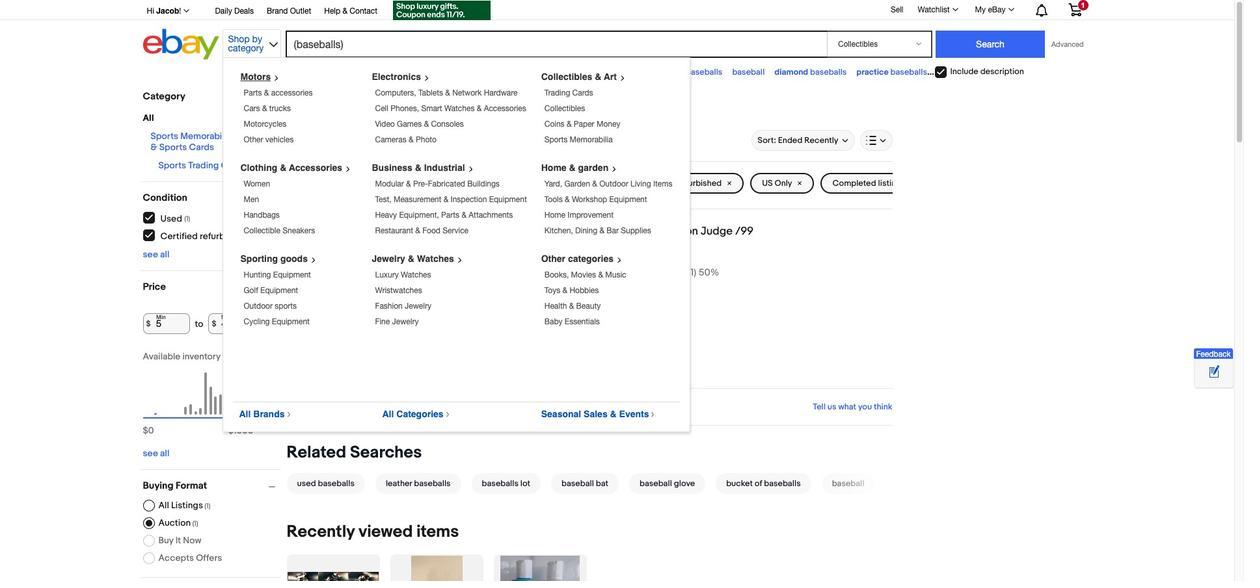 Task type: vqa. For each thing, say whether or not it's contained in the screenshot.
Motorcycles "link"
yes



Task type: locate. For each thing, give the bounding box(es) containing it.
0 vertical spatial shop
[[228, 34, 250, 44]]

save this search
[[420, 103, 482, 113]]

brand outlet link
[[267, 5, 311, 19]]

bar
[[607, 226, 619, 236]]

1 vertical spatial jewelry
[[405, 302, 431, 311]]

1 vertical spatial it
[[176, 536, 181, 547]]

& right "help"
[[343, 7, 348, 16]]

men
[[244, 195, 259, 204]]

it down auction (1)
[[176, 536, 181, 547]]

books,
[[545, 271, 569, 280]]

1 horizontal spatial now
[[402, 135, 419, 146]]

all
[[143, 113, 154, 124], [239, 409, 251, 420], [382, 409, 394, 420], [158, 501, 169, 512]]

1 horizontal spatial to
[[504, 178, 511, 189]]

baseball bat inside the baseball bat "link"
[[562, 479, 609, 490]]

(1) inside all listings (1)
[[205, 502, 211, 511]]

0 vertical spatial cards
[[572, 89, 593, 98]]

all for all categories
[[382, 409, 394, 420]]

leather baseballs up tablets
[[392, 67, 458, 77]]

0 vertical spatial certified refurbished link
[[630, 173, 744, 194]]

0 vertical spatial recently
[[805, 135, 839, 146]]

cameras & photo link
[[375, 135, 437, 144]]

1 vertical spatial see all
[[143, 448, 169, 460]]

now down  (1) items text box at the left bottom
[[183, 536, 201, 547]]

to left maximum value $40 text field
[[195, 319, 203, 330]]

collectibles up trading cards link
[[541, 72, 592, 82]]

0 horizontal spatial baseball glove
[[583, 67, 638, 77]]

0 vertical spatial baseball glove
[[583, 67, 638, 77]]

equipment down sports
[[272, 318, 310, 327]]

certified refurbished link up aaron
[[630, 173, 744, 194]]

Maximum value $40 text field
[[209, 314, 255, 335]]

1 down accessories
[[287, 102, 290, 115]]

deals
[[234, 7, 254, 16]]

all for condition
[[160, 249, 169, 260]]

goods
[[280, 254, 308, 264]]

baseball bat link
[[546, 474, 624, 495]]

see all button up price
[[143, 249, 169, 260]]

see down 0
[[143, 448, 158, 460]]

garden
[[578, 163, 609, 173]]

1 vertical spatial recently
[[287, 523, 355, 543]]

accessories down vehicles
[[289, 163, 342, 173]]

& inside sports memorabilia, fan shop & sports cards
[[151, 142, 157, 153]]

$
[[146, 319, 151, 329], [212, 319, 216, 329], [143, 426, 148, 437], [228, 426, 234, 437]]

2 all from the top
[[160, 448, 169, 460]]

 (1) Items text field
[[191, 520, 198, 528]]

0 horizontal spatial cards
[[189, 142, 214, 153]]

related
[[287, 443, 346, 464]]

my
[[975, 5, 986, 14]]

0 vertical spatial to
[[504, 178, 511, 189]]

1 vertical spatial accessories
[[289, 163, 342, 173]]

to inside "main content"
[[504, 178, 511, 189]]

1 horizontal spatial shop
[[252, 131, 273, 142]]

equipment down hunting equipment link
[[260, 286, 298, 295]]

0 horizontal spatial other
[[244, 135, 263, 144]]

1 inside "main content"
[[287, 102, 290, 115]]

2 see all button from the top
[[143, 448, 169, 460]]

(1) left the 50%
[[688, 267, 697, 279]]

glove left 'bucket'
[[674, 479, 695, 490]]

games
[[397, 120, 422, 129]]

certified refurbished down used (1) on the top left of page
[[160, 231, 248, 242]]

0 horizontal spatial baseball link
[[732, 67, 765, 77]]

other up books,
[[541, 254, 566, 264]]

1 horizontal spatial cards
[[572, 89, 593, 98]]

trucks
[[269, 104, 291, 113]]

baseballs inside leather baseballs link
[[414, 479, 451, 490]]

1 horizontal spatial baseballs link
[[648, 67, 723, 77]]

1 vertical spatial trading
[[188, 160, 219, 171]]

fine jewelry link
[[375, 318, 419, 327]]

watches inside luxury watches wristwatches fashion jewelry fine jewelry
[[401, 271, 431, 280]]

0 vertical spatial parts
[[244, 89, 262, 98]]

accessories down hardware
[[484, 104, 526, 113]]

baseball bat right lot
[[562, 479, 609, 490]]

1 horizontal spatial trading
[[545, 89, 570, 98]]

to right $5.00
[[504, 178, 511, 189]]

1 horizontal spatial buy
[[379, 135, 393, 146]]

home down tools
[[545, 211, 566, 220]]

1 vertical spatial used
[[160, 213, 182, 224]]

other vehicles link
[[244, 135, 294, 144]]

1 horizontal spatial used
[[581, 178, 601, 189]]

used for used (1)
[[160, 213, 182, 224]]

all down category
[[143, 113, 154, 124]]

condition button
[[143, 192, 281, 204]]

(1) for used
[[184, 214, 190, 223]]

measurement
[[394, 195, 441, 204]]

modular & pre-fabricated buildings test, measurement & inspection equipment heavy equipment, parts & attachments restaurant & food service
[[375, 180, 527, 236]]

all for all brands
[[239, 409, 251, 420]]

watchlist
[[918, 5, 950, 14]]

related searches
[[287, 443, 422, 464]]

0 horizontal spatial buy it now
[[158, 536, 201, 547]]

1 vertical spatial 1
[[287, 102, 290, 115]]

trading
[[545, 89, 570, 98], [188, 160, 219, 171]]

0 horizontal spatial shop
[[228, 34, 250, 44]]

luxury
[[375, 271, 399, 280]]

collectibles inside trading cards collectibles coins & paper money sports memorabilia
[[545, 104, 585, 113]]

all categories link
[[382, 409, 455, 420]]

restaurant
[[375, 226, 413, 236]]

1 vertical spatial leather baseballs
[[386, 479, 451, 490]]

jewelry down wristwatches
[[405, 302, 431, 311]]

glove right art at top
[[617, 67, 638, 77]]

1 vertical spatial parts
[[441, 211, 460, 220]]

see
[[143, 249, 158, 260], [143, 448, 158, 460]]

blue
[[620, 225, 643, 238]]

0 vertical spatial baseball link
[[732, 67, 765, 77]]

1 horizontal spatial bat
[[596, 479, 609, 490]]

women men handbags collectible sneakers
[[244, 180, 315, 236]]

buy down video
[[379, 135, 393, 146]]

0 horizontal spatial parts
[[244, 89, 262, 98]]

daily
[[215, 7, 232, 16]]

used for used
[[581, 178, 601, 189]]

it down games
[[395, 135, 400, 146]]

contact
[[350, 7, 378, 16]]

baseball glove inside "main content"
[[640, 479, 695, 490]]

viewed
[[359, 523, 413, 543]]

1 vertical spatial outdoor
[[244, 302, 273, 311]]

leather up computers,
[[392, 67, 419, 77]]

1 vertical spatial baseball bat
[[562, 479, 609, 490]]

other down motorcycles link
[[244, 135, 263, 144]]

buy it now link
[[371, 133, 427, 148]]

2 baseballs link from the left
[[648, 67, 723, 77]]

you
[[858, 402, 872, 413]]

sports memorabilia, fan shop & sports cards link
[[151, 131, 273, 153]]

0 horizontal spatial it
[[176, 536, 181, 547]]

2021 topps gold label class 2 blue #43 aaron judge /99 link
[[464, 225, 893, 242]]

1 horizontal spatial glove
[[674, 479, 695, 490]]

rawlings
[[937, 67, 969, 77]]

see all up price
[[143, 249, 169, 260]]

certified refurbished inside "main content"
[[642, 178, 722, 189]]

buying format
[[143, 480, 207, 493]]

used inside "main content"
[[581, 178, 601, 189]]

& up free returns
[[415, 163, 422, 173]]

outdoor inside yard, garden & outdoor living items tools & workshop equipment home improvement kitchen, dining & bar supplies
[[600, 180, 629, 189]]

jewelry down fashion jewelry link
[[392, 318, 419, 327]]

used down garden
[[581, 178, 601, 189]]

(1) down the listings
[[192, 520, 198, 528]]

accepts offers
[[158, 553, 222, 564]]

refurbished
[[678, 178, 722, 189], [200, 231, 248, 242]]

baseball bat up trading cards link
[[526, 67, 573, 77]]

1 vertical spatial now
[[183, 536, 201, 547]]

& down category
[[151, 142, 157, 153]]

& down "network"
[[477, 104, 482, 113]]

(1) for auction
[[192, 520, 198, 528]]

leather down searches
[[386, 479, 412, 490]]

all up the buying
[[160, 448, 169, 460]]

& right toys
[[563, 286, 568, 295]]

paper
[[574, 120, 595, 129]]

1 see all button from the top
[[143, 249, 169, 260]]

1 horizontal spatial outdoor
[[600, 180, 629, 189]]

1 horizontal spatial certified refurbished
[[642, 178, 722, 189]]

parts down 'test, measurement & inspection equipment' link in the left of the page
[[441, 211, 460, 220]]

recently right the ended at top right
[[805, 135, 839, 146]]

1 horizontal spatial 1
[[1081, 1, 1085, 9]]

test,
[[375, 195, 392, 204]]

outdoor up 'tools & workshop equipment' link
[[600, 180, 629, 189]]

by
[[252, 34, 262, 44]]

trading down sports memorabilia, fan shop & sports cards link
[[188, 160, 219, 171]]

yard, garden & outdoor living items link
[[545, 180, 673, 189]]

computers, tablets & network hardware link
[[375, 89, 518, 98]]

& right the coins
[[567, 120, 572, 129]]

health
[[545, 302, 567, 311]]

1 vertical spatial other
[[541, 254, 566, 264]]

collectible sneakers link
[[244, 226, 315, 236]]

certified up #43
[[642, 178, 676, 189]]

free returns
[[391, 178, 439, 189]]

0 horizontal spatial certified refurbished
[[160, 231, 248, 242]]

refurbished right items
[[678, 178, 722, 189]]

1 vertical spatial buy
[[158, 536, 174, 547]]

free
[[391, 178, 408, 189]]

books, movies & music toys & hobbies health & beauty baby essentials
[[545, 271, 626, 327]]

1 horizontal spatial accessories
[[484, 104, 526, 113]]

bat
[[560, 67, 573, 77], [596, 479, 609, 490]]

see up price
[[143, 249, 158, 260]]

1 horizontal spatial refurbished
[[678, 178, 722, 189]]

None submit
[[936, 31, 1045, 58]]

jewelry up luxury
[[372, 254, 405, 264]]

diamond
[[775, 67, 808, 77]]

1 vertical spatial see
[[143, 448, 158, 460]]

shop inside shop by category
[[228, 34, 250, 44]]

sports up sports trading card singles
[[159, 142, 187, 153]]

video games & consoles link
[[375, 120, 464, 129]]

3x sealed fossil long/hanger booster packs (artset) wotc original pokemon cards image
[[288, 573, 379, 582]]

see all button for condition
[[143, 249, 169, 260]]

buy it now down games
[[379, 135, 419, 146]]

0 horizontal spatial certified refurbished link
[[143, 230, 248, 242]]

baseballs inside bucket of baseballs link
[[764, 479, 801, 490]]

equipment down '$5.00 to $40.00'
[[489, 195, 527, 204]]

50%
[[699, 267, 719, 279]]

buy down auction
[[158, 536, 174, 547]]

see all button
[[143, 249, 169, 260], [143, 448, 169, 460]]

help & contact link
[[324, 5, 378, 19]]

outdoor up cycling
[[244, 302, 273, 311]]

aaron
[[668, 225, 698, 238]]

banner containing shop by category
[[140, 0, 1092, 433]]

network
[[452, 89, 482, 98]]

all for price
[[160, 448, 169, 460]]

baby
[[545, 318, 563, 327]]

Search for anything text field
[[287, 32, 825, 57]]

1 vertical spatial home
[[545, 211, 566, 220]]

hunting equipment golf equipment outdoor sports cycling equipment
[[244, 271, 311, 327]]

collectibles
[[541, 72, 592, 82], [545, 104, 585, 113]]

daily deals link
[[215, 5, 254, 19]]

1 vertical spatial certified refurbished
[[160, 231, 248, 242]]

cards down collectibles & art link
[[572, 89, 593, 98]]

(1) right the listings
[[205, 502, 211, 511]]

1 vertical spatial see all button
[[143, 448, 169, 460]]

0 horizontal spatial trading
[[188, 160, 219, 171]]

1 see from the top
[[143, 249, 158, 260]]

1 vertical spatial baseball link
[[817, 474, 880, 495]]

1 vertical spatial shop
[[252, 131, 273, 142]]

all left categories
[[382, 409, 394, 420]]

0 vertical spatial watches
[[445, 104, 475, 113]]

0 horizontal spatial now
[[183, 536, 201, 547]]

duo moroccanoil extra volume shampoo and conditioner 2.4 oz fine to medium hair image
[[501, 556, 580, 582]]

banner
[[140, 0, 1092, 433]]

1 vertical spatial collectibles
[[545, 104, 585, 113]]

items
[[417, 523, 459, 543]]

0 vertical spatial buy it now
[[379, 135, 419, 146]]

1 up advanced 'link'
[[1081, 1, 1085, 9]]

all for all
[[143, 113, 154, 124]]

2021 topps gold label class 2 blue #43 aaron judge /99 heading
[[464, 225, 754, 238]]

& down toys & hobbies link
[[569, 302, 574, 311]]

1 vertical spatial baseball glove
[[640, 479, 695, 490]]

sporting
[[240, 254, 278, 264]]

1 horizontal spatial it
[[395, 135, 400, 146]]

0 horizontal spatial bat
[[560, 67, 573, 77]]

see for price
[[143, 448, 158, 460]]

account navigation
[[140, 0, 1092, 22]]

0 vertical spatial jewelry
[[372, 254, 405, 264]]

sold
[[464, 215, 481, 225]]

hi
[[147, 7, 154, 16]]

Minimum value $5 text field
[[143, 314, 190, 335]]

used down condition
[[160, 213, 182, 224]]

1 see all from the top
[[143, 249, 169, 260]]

0 horizontal spatial refurbished
[[200, 231, 248, 242]]

0 vertical spatial outdoor
[[600, 180, 629, 189]]

memorabilia,
[[180, 131, 234, 142]]

leather baseballs inside "main content"
[[386, 479, 451, 490]]

0 horizontal spatial recently
[[287, 523, 355, 543]]

fine
[[375, 318, 390, 327]]

certified refurbished
[[642, 178, 722, 189], [160, 231, 248, 242]]

0 vertical spatial other
[[244, 135, 263, 144]]

recently up 3x sealed fossil long/hanger booster packs (artset) wotc original pokemon cards image
[[287, 523, 355, 543]]

see all for condition
[[143, 249, 169, 260]]

see all down 0
[[143, 448, 169, 460]]

(1) for joschen_27
[[688, 267, 697, 279]]

0 horizontal spatial to
[[195, 319, 203, 330]]

advanced
[[1052, 40, 1084, 48]]

0 vertical spatial certified
[[642, 178, 676, 189]]

all up price
[[160, 249, 169, 260]]

collectibles down trading cards link
[[545, 104, 585, 113]]

refurbished down the condition dropdown button
[[200, 231, 248, 242]]

(1) down condition
[[184, 214, 190, 223]]

cars & trucks link
[[244, 104, 291, 113]]

see all button down 0
[[143, 448, 169, 460]]

luxury watches link
[[375, 271, 431, 280]]

1 vertical spatial leather
[[386, 479, 412, 490]]

0 vertical spatial accessories
[[484, 104, 526, 113]]

modular
[[375, 180, 404, 189]]

shop down motorcycles
[[252, 131, 273, 142]]

2 see all from the top
[[143, 448, 169, 460]]

what
[[839, 402, 857, 413]]

accessories inside computers, tablets & network hardware cell phones, smart watches & accessories video games & consoles cameras & photo
[[484, 104, 526, 113]]

0 horizontal spatial baseballs link
[[325, 67, 383, 77]]

trading up "collectibles" link
[[545, 89, 570, 98]]

sports down the coins
[[545, 135, 568, 144]]

home up yard, at left
[[541, 163, 567, 173]]

0 vertical spatial buy
[[379, 135, 393, 146]]

motors link
[[240, 72, 285, 82]]

& inside the account navigation
[[343, 7, 348, 16]]

certified down used (1) on the top left of page
[[160, 231, 198, 242]]

0 horizontal spatial used
[[160, 213, 182, 224]]

baseballs inside used baseballs link
[[318, 479, 355, 490]]

help
[[324, 7, 340, 16]]

1 vertical spatial all
[[160, 448, 169, 460]]

main content containing related searches
[[287, 85, 984, 582]]

us
[[828, 402, 837, 413]]

main content
[[287, 85, 984, 582]]

business & industrial link
[[372, 163, 479, 173]]

offers
[[196, 553, 222, 564]]

1 all from the top
[[160, 249, 169, 260]]

1 horizontal spatial baseball glove
[[640, 479, 695, 490]]

category
[[228, 43, 264, 53]]

graph of available inventory between $5.0 and $40.0 image
[[143, 351, 254, 443]]

now down games
[[402, 135, 419, 146]]

Authenticity Guarantee text field
[[464, 324, 580, 338]]

cards inside sports memorabilia, fan shop & sports cards
[[189, 142, 214, 153]]

1 baseballs link from the left
[[325, 67, 383, 77]]

& left photo
[[409, 135, 414, 144]]

equipment down living
[[610, 195, 647, 204]]

2 see from the top
[[143, 448, 158, 460]]

0 vertical spatial see all
[[143, 249, 169, 260]]

1 vertical spatial cards
[[189, 142, 214, 153]]

1 horizontal spatial parts
[[441, 211, 460, 220]]

buy inside buy it now link
[[379, 135, 393, 146]]

parts & accessories cars & trucks motorcycles other vehicles
[[244, 89, 313, 144]]

save this search button
[[390, 98, 486, 120]]

& up photo
[[424, 120, 429, 129]]

trading inside trading cards collectibles coins & paper money sports memorabilia
[[545, 89, 570, 98]]

(1) inside auction (1)
[[192, 520, 198, 528]]

2021 topps gold label class 2 blue #43 aaron judge /99 image
[[333, 253, 407, 344]]

shop left by
[[228, 34, 250, 44]]

my ebay
[[975, 5, 1006, 14]]

category
[[143, 90, 185, 103]]

0 horizontal spatial 1
[[287, 102, 290, 115]]

certified refurbished up aaron
[[642, 178, 722, 189]]

fabricated
[[428, 180, 465, 189]]

all up 1000
[[239, 409, 251, 420]]

parts up 'cars'
[[244, 89, 262, 98]]

see all button for price
[[143, 448, 169, 460]]

buy it now down auction (1)
[[158, 536, 201, 547]]

0 vertical spatial see
[[143, 249, 158, 260]]

baseball glove link
[[624, 474, 711, 495]]

0 horizontal spatial certified
[[160, 231, 198, 242]]

see for condition
[[143, 249, 158, 260]]

equipment down goods
[[273, 271, 311, 280]]

1 horizontal spatial recently
[[805, 135, 839, 146]]

cycling
[[244, 318, 270, 327]]

(1) inside used (1)
[[184, 214, 190, 223]]

0 vertical spatial see all button
[[143, 249, 169, 260]]

cards up sports trading card singles
[[189, 142, 214, 153]]



Task type: describe. For each thing, give the bounding box(es) containing it.
auction (1)
[[158, 518, 198, 529]]

0 horizontal spatial buy
[[158, 536, 174, 547]]

certified inside "main content"
[[642, 178, 676, 189]]

all categories
[[382, 409, 444, 420]]

items
[[653, 180, 673, 189]]

0 vertical spatial home
[[541, 163, 567, 173]]

used
[[297, 479, 316, 490]]

memorabilia
[[570, 135, 613, 144]]

judge
[[701, 225, 733, 238]]

& left the pre-
[[406, 180, 411, 189]]

1 horizontal spatial certified refurbished link
[[630, 173, 744, 194]]

authenticity
[[476, 325, 531, 337]]

brand outlet
[[267, 7, 311, 16]]

improvement
[[568, 211, 614, 220]]

only
[[775, 178, 792, 189]]

1 vertical spatial buy it now
[[158, 536, 201, 547]]

lot
[[521, 479, 530, 490]]

all for all listings (1)
[[158, 501, 169, 512]]

art
[[604, 72, 617, 82]]

get the coupon image
[[393, 1, 491, 20]]

hardware
[[484, 89, 518, 98]]

& right the clothing
[[280, 163, 287, 173]]

shop inside sports memorabilia, fan shop & sports cards
[[252, 131, 273, 142]]

used baseballs link
[[287, 474, 370, 495]]

0 vertical spatial leather
[[392, 67, 419, 77]]

categories
[[568, 254, 614, 264]]

watchlist link
[[911, 2, 964, 18]]

sports up condition
[[158, 160, 186, 171]]

video
[[375, 120, 395, 129]]

women link
[[244, 180, 270, 189]]

handbags link
[[244, 211, 280, 220]]

0 vertical spatial glove
[[617, 67, 638, 77]]

luxury watches wristwatches fashion jewelry fine jewelry
[[375, 271, 431, 327]]

parts inside parts & accessories cars & trucks motorcycles other vehicles
[[244, 89, 262, 98]]

1 vertical spatial to
[[195, 319, 203, 330]]

0 vertical spatial leather baseballs
[[392, 67, 458, 77]]

sort:
[[758, 135, 776, 146]]

joschen_27
[[635, 267, 686, 279]]

kitchen,
[[545, 226, 573, 236]]

now inside "main content"
[[402, 135, 419, 146]]

1 horizontal spatial baseball link
[[817, 474, 880, 495]]

baseballs inside baseballs lot link
[[482, 479, 519, 490]]

see all for price
[[143, 448, 169, 460]]

other categories link
[[541, 254, 627, 264]]

1 horizontal spatial buy it now
[[379, 135, 419, 146]]

leather baseballs link
[[370, 474, 466, 495]]

inspection
[[451, 195, 487, 204]]

equipment inside yard, garden & outdoor living items tools & workshop equipment home improvement kitchen, dining & bar supplies
[[610, 195, 647, 204]]

home & garden link
[[541, 163, 622, 173]]

0
[[148, 426, 154, 437]]

consoles
[[431, 120, 464, 129]]

 (1) Items text field
[[203, 502, 211, 511]]

1 inside the account navigation
[[1081, 1, 1085, 9]]

smart
[[421, 104, 442, 113]]

this
[[441, 103, 454, 113]]

yard,
[[545, 180, 562, 189]]

attachments
[[469, 211, 513, 220]]

women
[[244, 180, 270, 189]]

completed listings
[[833, 178, 906, 189]]

baseballs lot
[[482, 479, 530, 490]]

money
[[597, 120, 621, 129]]

1 vertical spatial watches
[[417, 254, 454, 264]]

baseballs lot link
[[466, 474, 546, 495]]

singles
[[243, 160, 274, 171]]

sporting goods link
[[240, 254, 321, 264]]

& left music
[[598, 271, 603, 280]]

1 vertical spatial certified refurbished link
[[143, 230, 248, 242]]

coins
[[545, 120, 565, 129]]

dining
[[575, 226, 598, 236]]

heavy
[[375, 211, 397, 220]]

& up garden
[[569, 163, 576, 173]]

sales
[[584, 409, 608, 420]]

sports down category
[[151, 131, 178, 142]]

electronics link
[[372, 72, 435, 82]]

& left food
[[415, 226, 420, 236]]

same day ship moroccanoil volume shampoo and conditioner 8.5 fl oz duo image
[[411, 556, 462, 582]]

sort: ended recently button
[[752, 130, 855, 151]]

& up this
[[445, 89, 450, 98]]

$ 0
[[143, 426, 154, 437]]

2021
[[464, 225, 487, 238]]

glove inside "main content"
[[674, 479, 695, 490]]

2 vertical spatial jewelry
[[392, 318, 419, 327]]

men link
[[244, 195, 259, 204]]

photo
[[416, 135, 437, 144]]

none submit inside banner
[[936, 31, 1045, 58]]

parts inside modular & pre-fabricated buildings test, measurement & inspection equipment heavy equipment, parts & attachments restaurant & food service
[[441, 211, 460, 220]]

/99
[[736, 225, 754, 238]]

feedback
[[1197, 350, 1231, 360]]

0 horizontal spatial accessories
[[289, 163, 342, 173]]

0 vertical spatial it
[[395, 135, 400, 146]]

practice
[[857, 67, 889, 77]]

bat inside "link"
[[596, 479, 609, 490]]

$5.00 to $40.00
[[480, 178, 541, 189]]

sporting goods
[[240, 254, 308, 264]]

description
[[981, 67, 1024, 77]]

& up 'cars & trucks' link at the left top
[[264, 89, 269, 98]]

golf
[[244, 286, 258, 295]]

workshop
[[572, 195, 607, 204]]

& left bar
[[600, 226, 605, 236]]

0 vertical spatial baseball bat
[[526, 67, 573, 77]]

& right tools
[[565, 195, 570, 204]]

& up luxury watches link
[[408, 254, 415, 264]]

& right 'cars'
[[262, 104, 267, 113]]

(baseballs)
[[334, 102, 382, 115]]

& right sales
[[610, 409, 617, 420]]

clothing & accessories link
[[240, 163, 356, 173]]

outdoor inside hunting equipment golf equipment outdoor sports cycling equipment
[[244, 302, 273, 311]]

recently inside sort: ended recently dropdown button
[[805, 135, 839, 146]]

used (1)
[[160, 213, 190, 224]]

sports inside trading cards collectibles coins & paper money sports memorabilia
[[545, 135, 568, 144]]

home inside yard, garden & outdoor living items tools & workshop equipment home improvement kitchen, dining & bar supplies
[[545, 211, 566, 220]]

completed listings link
[[821, 173, 928, 194]]

clothing & accessories
[[240, 163, 342, 173]]

& up 'tools & workshop equipment' link
[[592, 180, 597, 189]]

guarantee
[[533, 325, 580, 337]]

heavy equipment, parts & attachments link
[[375, 211, 513, 220]]

& down fabricated
[[444, 195, 449, 204]]

0 vertical spatial collectibles
[[541, 72, 592, 82]]

include description
[[951, 67, 1024, 77]]

kitchen, dining & bar supplies link
[[545, 226, 651, 236]]

label
[[551, 225, 578, 238]]

completed
[[833, 178, 876, 189]]

help & contact
[[324, 7, 378, 16]]

business & industrial
[[372, 163, 465, 173]]

advanced link
[[1045, 31, 1091, 57]]

joschen_27 (1) 50%
[[635, 267, 719, 279]]

categories
[[397, 409, 444, 420]]

& left art at top
[[595, 72, 602, 82]]

cars
[[244, 104, 260, 113]]

tell us what you think link
[[813, 402, 893, 413]]

other inside parts & accessories cars & trucks motorcycles other vehicles
[[244, 135, 263, 144]]

& down 'inspection'
[[462, 211, 467, 220]]

& inside trading cards collectibles coins & paper money sports memorabilia
[[567, 120, 572, 129]]

watches inside computers, tablets & network hardware cell phones, smart watches & accessories video games & consoles cameras & photo
[[445, 104, 475, 113]]

listing options selector. list view selected. image
[[866, 135, 887, 146]]

1 vertical spatial refurbished
[[200, 231, 248, 242]]

1 horizontal spatial other
[[541, 254, 566, 264]]

baseball inside "link"
[[562, 479, 594, 490]]

cards inside trading cards collectibles coins & paper money sports memorabilia
[[572, 89, 593, 98]]

computers, tablets & network hardware cell phones, smart watches & accessories video games & consoles cameras & photo
[[375, 89, 526, 144]]

tell us what you think
[[813, 402, 893, 413]]

returns
[[410, 178, 439, 189]]

pre-
[[413, 180, 428, 189]]

golf equipment link
[[244, 286, 298, 295]]

oct
[[483, 215, 497, 225]]

brand
[[267, 7, 288, 16]]

fashion
[[375, 302, 403, 311]]

equipment inside modular & pre-fabricated buildings test, measurement & inspection equipment heavy equipment, parts & attachments restaurant & food service
[[489, 195, 527, 204]]

accessories
[[271, 89, 313, 98]]

computers,
[[375, 89, 416, 98]]

0 vertical spatial bat
[[560, 67, 573, 77]]

jewelry & watches link
[[372, 254, 468, 264]]



